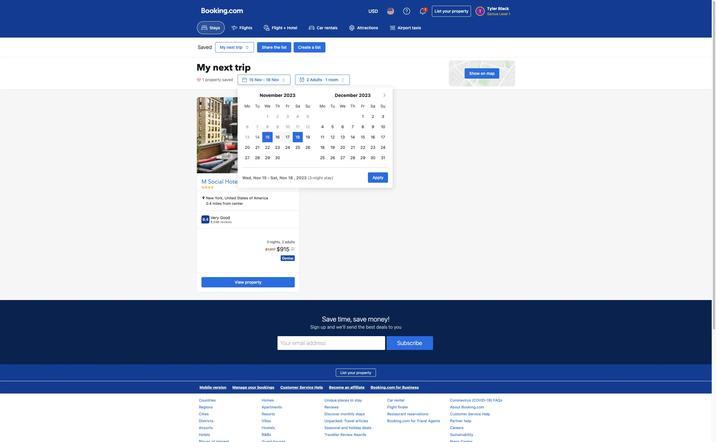 Task type: describe. For each thing, give the bounding box(es) containing it.
20 for "20 december 2023" checkbox
[[340, 145, 345, 150]]

the inside share the list 'button'
[[274, 45, 280, 50]]

1 right ·
[[325, 77, 327, 82]]

28 for the 28 option
[[350, 155, 355, 160]]

reviews link
[[324, 405, 339, 410]]

0 horizontal spatial my
[[197, 61, 211, 74]]

york
[[291, 178, 302, 186]]

homes apartments resorts villas hostels b&bs
[[262, 398, 282, 437]]

we for november 2023
[[265, 104, 270, 109]]

0 horizontal spatial help
[[314, 385, 323, 390]]

21 November 2023 checkbox
[[255, 145, 259, 150]]

b&bs
[[262, 432, 271, 437]]

10 November 2023 checkbox
[[285, 124, 290, 129]]

unique places to stay reviews discover monthly stays unpacked: travel articles seasonal and holiday deals traveller review awards
[[324, 398, 371, 437]]

5 November 2023 checkbox
[[307, 114, 309, 119]]

6 November 2023 checkbox
[[246, 124, 249, 129]]

articles
[[356, 419, 368, 423]]

19 for 19 december 2023 option
[[330, 145, 335, 150]]

0 horizontal spatial for
[[396, 385, 401, 390]]

su for december 2023
[[381, 104, 385, 109]]

rated element
[[211, 215, 232, 220]]

booking.com online hotel reservations image
[[201, 8, 243, 15]]

1 horizontal spatial your
[[348, 370, 355, 375]]

affiliate
[[350, 385, 365, 390]]

1 December 2023 checkbox
[[362, 114, 364, 119]]

3 for november 2023
[[286, 114, 289, 119]]

usd button
[[365, 4, 381, 18]]

about
[[450, 405, 460, 410]]

0 vertical spatial your
[[442, 9, 451, 13]]

b&bs link
[[262, 432, 271, 437]]

1 November 2023 checkbox
[[267, 114, 268, 119]]

10 for 10 checkbox
[[381, 124, 385, 129]]

0 vertical spatial new
[[277, 178, 289, 186]]

subscribe button
[[387, 336, 433, 350]]

my next trip inside button
[[220, 45, 242, 50]]

fr for november
[[286, 104, 289, 109]]

sat,
[[271, 175, 278, 180]]

sa for november 2023
[[295, 104, 300, 109]]

8 for "8 december 2023" checkbox
[[362, 124, 364, 129]]

resorts
[[262, 412, 275, 416]]

an
[[345, 385, 349, 390]]

and inside save time, save money! sign up and we'll send the best deals to you
[[327, 325, 335, 330]]

18 left ,
[[288, 175, 293, 180]]

19 for 19 option
[[306, 135, 310, 140]]

18 November 2023 checkbox
[[296, 135, 300, 140]]

villas
[[262, 419, 271, 423]]

Your email address email field
[[277, 336, 385, 350]]

2 vertical spatial your
[[248, 385, 256, 390]]

mobile
[[199, 385, 212, 390]]

mo for november 2023
[[244, 104, 250, 109]]

29 December 2023 checkbox
[[360, 155, 365, 160]]

list inside save time, save money! footer
[[340, 370, 347, 375]]

map
[[487, 71, 495, 76]]

partner help link
[[450, 419, 471, 423]]

9 for the 9 december 2023 checkbox
[[372, 124, 374, 129]]

show on map button
[[465, 68, 499, 79]]

navigation inside save time, save money! footer
[[197, 381, 422, 394]]

0 vertical spatial list your property link
[[432, 6, 471, 17]]

booking.com inside 'car rental flight finder restaurant reservations booking.com for travel agents'
[[387, 419, 410, 423]]

2 left "adults"
[[282, 240, 284, 244]]

car for car rental flight finder restaurant reservations booking.com for travel agents
[[387, 398, 393, 403]]

partner
[[450, 419, 463, 423]]

and inside unique places to stay reviews discover monthly stays unpacked: travel articles seasonal and holiday deals traveller review awards
[[341, 426, 348, 430]]

list for create a list
[[315, 45, 321, 50]]

from  8,596 reviews element
[[211, 220, 232, 224]]

rentals
[[325, 25, 338, 30]]

reservations
[[407, 412, 428, 416]]

restaurant
[[387, 412, 406, 416]]

20 November 2023 checkbox
[[245, 145, 250, 150]]

25 December 2023 checkbox
[[320, 155, 325, 160]]

traveller
[[324, 432, 339, 437]]

very
[[211, 215, 219, 220]]

16 December 2023 checkbox
[[371, 135, 375, 140]]

8 for the 8 option
[[266, 124, 269, 129]]

next inside button
[[227, 45, 235, 50]]

tu for november
[[255, 104, 260, 109]]

restaurant reservations link
[[387, 412, 428, 416]]

create a list
[[298, 45, 321, 50]]

december 2023 element for november
[[242, 101, 313, 163]]

20 December 2023 checkbox
[[340, 145, 345, 150]]

unique places to stay link
[[324, 398, 362, 403]]

save
[[322, 315, 336, 323]]

2023 for november 2023
[[284, 93, 295, 98]]

30 December 2023 checkbox
[[370, 155, 375, 160]]

cities
[[199, 412, 209, 416]]

1 horizontal spatial list your property
[[435, 9, 468, 13]]

16 for 16 november 2023 option
[[275, 135, 280, 140]]

property inside view property link
[[245, 280, 261, 285]]

view property link
[[201, 277, 295, 288]]

nov up november 2023
[[272, 77, 279, 82]]

countries
[[199, 398, 216, 403]]

become an affiliate link
[[326, 381, 367, 394]]

coronavirus (covid-19) faqs link
[[450, 398, 502, 403]]

agents
[[428, 419, 440, 423]]

districts
[[199, 419, 213, 423]]

15 left 16 december 2023 checkbox
[[361, 135, 365, 140]]

27 for 27 november 2023 option
[[245, 155, 250, 160]]

21 for the 21 "checkbox"
[[255, 145, 259, 150]]

2 left adults
[[307, 77, 309, 82]]

4 December 2023 checkbox
[[321, 124, 324, 129]]

8.4 very good 8,596 reviews
[[202, 215, 232, 224]]

property inside save time, save money! footer
[[356, 370, 371, 375]]

level
[[499, 12, 508, 16]]

1 inside the tyler black genius level 1
[[509, 12, 510, 16]]

24 for "24" checkbox
[[381, 145, 385, 150]]

21 December 2023 checkbox
[[351, 145, 355, 150]]

16 November 2023 checkbox
[[275, 135, 280, 140]]

17 November 2023 checkbox
[[286, 135, 290, 140]]

manage
[[232, 385, 247, 390]]

15 left sat,
[[262, 175, 267, 180]]

november
[[260, 93, 283, 98]]

24 for 24 november 2023 checkbox
[[285, 145, 290, 150]]

3 December 2023 checkbox
[[382, 114, 384, 119]]

awards
[[354, 432, 366, 437]]

27 November 2023 checkbox
[[245, 155, 250, 160]]

up
[[321, 325, 326, 330]]

25 November 2023 checkbox
[[295, 145, 300, 150]]

7 December 2023 checkbox
[[352, 124, 354, 129]]

26 November 2023 checkbox
[[305, 145, 310, 150]]

29 November 2023 checkbox
[[265, 155, 270, 160]]

the inside save time, save money! sign up and we'll send the best deals to you
[[358, 325, 365, 330]]

save
[[353, 315, 367, 323]]

6 December 2023 checkbox
[[341, 124, 344, 129]]

24 December 2023 checkbox
[[381, 145, 385, 150]]

23 for 23 december 2023 option in the top of the page
[[370, 145, 375, 150]]

square
[[257, 178, 276, 186]]

a
[[312, 45, 314, 50]]

adults
[[285, 240, 295, 244]]

view
[[235, 280, 244, 285]]

11 November 2023 checkbox
[[296, 124, 300, 129]]

2 November 2023 checkbox
[[276, 114, 279, 119]]

wed,
[[242, 175, 252, 180]]

8 November 2023 checkbox
[[266, 124, 269, 129]]

version
[[213, 385, 226, 390]]

seasonal and holiday deals link
[[324, 426, 371, 430]]

sustainability link
[[450, 432, 473, 437]]

black
[[498, 6, 509, 11]]

customer inside "coronavirus (covid-19) faqs about booking.com customer service help partner help careers sustainability"
[[450, 412, 467, 416]]

18 left 19 option
[[296, 135, 300, 140]]

create
[[298, 45, 311, 50]]

become
[[329, 385, 344, 390]]

0 horizontal spatial 3
[[267, 240, 269, 244]]

villas link
[[262, 419, 271, 423]]

share
[[262, 45, 273, 50]]

0 horizontal spatial list your property link
[[336, 369, 376, 377]]

6 for "6" checkbox
[[341, 124, 344, 129]]

16 for 16 december 2023 checkbox
[[371, 135, 375, 140]]

11 for 11 december 2023 checkbox at left top
[[321, 135, 324, 140]]

2 right 1 november 2023 option
[[276, 114, 279, 119]]

flights link
[[227, 21, 257, 34]]

11 for 11 november 2023 checkbox
[[296, 124, 300, 129]]

19 November 2023 checkbox
[[306, 135, 310, 140]]

su for november 2023
[[305, 104, 310, 109]]

22 November 2023 checkbox
[[265, 145, 270, 150]]

fr for december
[[361, 104, 365, 109]]

to inside save time, save money! sign up and we'll send the best deals to you
[[389, 325, 393, 330]]

night
[[314, 175, 323, 180]]

sustainability
[[450, 432, 473, 437]]

12 for 12 checkbox
[[330, 135, 335, 140]]

careers link
[[450, 426, 464, 430]]

car rentals
[[317, 25, 338, 30]]

flight finder link
[[387, 405, 408, 410]]

trip inside the my next trip button
[[236, 45, 242, 50]]

13 December 2023 checkbox
[[340, 135, 345, 140]]

finder
[[398, 405, 408, 410]]

8,596
[[211, 220, 219, 224]]

2023 for december 2023
[[359, 93, 371, 98]]

29 for 29 checkbox
[[265, 155, 270, 160]]

airport taxis
[[398, 25, 421, 30]]

9 December 2023 checkbox
[[372, 124, 374, 129]]

$1,017
[[265, 247, 276, 252]]

manage your bookings
[[232, 385, 274, 390]]

1 horizontal spatial 2023
[[296, 175, 307, 180]]

booking.com for business link
[[368, 381, 422, 394]]

25 for 25 november 2023 option on the left top of page
[[295, 145, 300, 150]]

30 for 30 november 2023 checkbox
[[275, 155, 280, 160]]

0 horizontal spatial flight
[[272, 25, 282, 30]]

13 November 2023 checkbox
[[245, 135, 249, 140]]

nov up november
[[255, 77, 262, 82]]

tyler
[[487, 6, 497, 11]]

5 for "5" checkbox
[[331, 124, 334, 129]]

13 for "13 november 2023" option
[[245, 135, 249, 140]]

countries link
[[199, 398, 216, 403]]

1 left 2 december 2023 option
[[362, 114, 364, 119]]

deals inside unique places to stay reviews discover monthly stays unpacked: travel articles seasonal and holiday deals traveller review awards
[[362, 426, 371, 430]]

regions link
[[199, 405, 213, 410]]

0 vertical spatial booking.com
[[371, 385, 395, 390]]

7 November 2023 checkbox
[[256, 124, 258, 129]]

december 2023 element for december
[[317, 101, 388, 163]]

22 December 2023 checkbox
[[360, 145, 365, 150]]

28 for "28" checkbox at the top left of page
[[255, 155, 260, 160]]

we for december 2023
[[340, 104, 346, 109]]

states
[[237, 196, 248, 200]]

1 vertical spatial my next trip
[[197, 61, 251, 74]]

booking.com inside "coronavirus (covid-19) faqs about booking.com customer service help partner help careers sustainability"
[[462, 405, 484, 410]]

15 November 2023 checkbox
[[265, 135, 270, 140]]

0 vertical spatial -
[[263, 77, 265, 82]]

hostels link
[[262, 426, 275, 430]]

26 for 26 checkbox
[[330, 155, 335, 160]]

9 for 9 november 2023 option
[[276, 124, 279, 129]]

5 December 2023 checkbox
[[331, 124, 334, 129]]

14 December 2023 checkbox
[[351, 135, 355, 140]]

25 for the 25 option on the top left of the page
[[320, 155, 325, 160]]

2 adults                                           · 1 room
[[307, 77, 338, 82]]

car rentals link
[[304, 21, 342, 34]]

best
[[366, 325, 375, 330]]

cities link
[[199, 412, 209, 416]]

23 November 2023 checkbox
[[275, 145, 280, 150]]



Task type: locate. For each thing, give the bounding box(es) containing it.
nov right sat,
[[279, 175, 287, 180]]

2 29 from the left
[[360, 155, 365, 160]]

2 th from the left
[[350, 104, 355, 109]]

attractions
[[357, 25, 378, 30]]

(3-
[[308, 175, 314, 180]]

car inside 'car rental flight finder restaurant reservations booking.com for travel agents'
[[387, 398, 393, 403]]

car rental link
[[387, 398, 404, 403]]

flights
[[240, 25, 252, 30]]

customer service help link for partner help
[[450, 412, 490, 416]]

homes
[[262, 398, 274, 403]]

service inside "coronavirus (covid-19) faqs about booking.com customer service help partner help careers sustainability"
[[468, 412, 481, 416]]

1 vertical spatial hotel
[[225, 178, 239, 186]]

0 horizontal spatial 24
[[285, 145, 290, 150]]

su up 5 november 2023 checkbox
[[305, 104, 310, 109]]

17 for 17 checkbox on the top
[[381, 135, 385, 140]]

resorts link
[[262, 412, 275, 416]]

reviews
[[324, 405, 339, 410]]

1 horizontal spatial my
[[220, 45, 226, 50]]

1 vertical spatial 4
[[321, 124, 324, 129]]

1 horizontal spatial customer service help link
[[450, 412, 490, 416]]

20 left the 21 "checkbox"
[[245, 145, 250, 150]]

6 left 7 december 2023 option
[[341, 124, 344, 129]]

2 22 from the left
[[360, 145, 365, 150]]

2 14 from the left
[[351, 135, 355, 140]]

0 horizontal spatial sa
[[295, 104, 300, 109]]

22 left 23 december 2023 option in the top of the page
[[360, 145, 365, 150]]

1 horizontal spatial fr
[[361, 104, 365, 109]]

1 horizontal spatial 30
[[370, 155, 375, 160]]

3
[[286, 114, 289, 119], [382, 114, 384, 119], [267, 240, 269, 244]]

customer
[[280, 385, 299, 390], [450, 412, 467, 416]]

4 for 4 checkbox on the left top of page
[[321, 124, 324, 129]]

monthly
[[341, 412, 355, 416]]

2 28 from the left
[[350, 155, 355, 160]]

center
[[232, 201, 243, 206]]

1 horizontal spatial to
[[389, 325, 393, 330]]

1 horizontal spatial 29
[[360, 155, 365, 160]]

18 left 19 december 2023 option
[[320, 145, 325, 150]]

booking.com down coronavirus (covid-19) faqs link
[[462, 405, 484, 410]]

1 30 from the left
[[275, 155, 280, 160]]

1 vertical spatial list
[[340, 370, 347, 375]]

tyler black genius level 1
[[487, 6, 510, 16]]

1 mo from the left
[[244, 104, 250, 109]]

list right 'share'
[[281, 45, 287, 50]]

rental
[[394, 398, 404, 403]]

1 horizontal spatial 22
[[360, 145, 365, 150]]

nights,
[[270, 240, 281, 244]]

1 horizontal spatial 23
[[370, 145, 375, 150]]

16 left 17 checkbox on the top
[[371, 135, 375, 140]]

27 for the 27 december 2023 option at the top left of page
[[340, 155, 345, 160]]

21 for 21 december 2023 checkbox
[[351, 145, 355, 150]]

25 right 24 november 2023 checkbox
[[295, 145, 300, 150]]

1 7 from the left
[[256, 124, 258, 129]]

28 December 2023 checkbox
[[350, 155, 355, 160]]

1 december 2023 element from the left
[[242, 101, 313, 163]]

1 horizontal spatial list
[[435, 9, 441, 13]]

regions
[[199, 405, 213, 410]]

saved
[[222, 77, 233, 82]]

2 21 from the left
[[351, 145, 355, 150]]

8 December 2023 checkbox
[[362, 124, 364, 129]]

2 7 from the left
[[352, 124, 354, 129]]

0 horizontal spatial customer
[[280, 385, 299, 390]]

13 left 14 december 2023 "checkbox" at the left
[[340, 135, 345, 140]]

5 for 5 november 2023 checkbox
[[307, 114, 309, 119]]

1 13 from the left
[[245, 135, 249, 140]]

apply button
[[368, 173, 388, 183]]

0 horizontal spatial 22
[[265, 145, 270, 150]]

help
[[314, 385, 323, 390], [482, 412, 490, 416]]

0 horizontal spatial 6
[[246, 124, 249, 129]]

1 horizontal spatial deals
[[376, 325, 387, 330]]

0 horizontal spatial 23
[[275, 145, 280, 150]]

19 right 18 november 2023 checkbox
[[306, 135, 310, 140]]

8 left the 9 december 2023 checkbox
[[362, 124, 364, 129]]

countries regions cities districts airports hotels
[[199, 398, 216, 437]]

th
[[275, 104, 280, 109], [350, 104, 355, 109]]

12 right 11 november 2023 checkbox
[[306, 124, 310, 129]]

and up traveller review awards link
[[341, 426, 348, 430]]

airport
[[398, 25, 411, 30]]

0 horizontal spatial new
[[206, 196, 214, 200]]

24 November 2023 checkbox
[[285, 145, 290, 150]]

taxis
[[412, 25, 421, 30]]

0 horizontal spatial service
[[300, 385, 313, 390]]

save time, save money! footer
[[0, 300, 712, 442]]

1 horizontal spatial 26
[[330, 155, 335, 160]]

0 horizontal spatial list your property
[[340, 370, 371, 375]]

1 horizontal spatial sa
[[371, 104, 375, 109]]

1 horizontal spatial 10
[[381, 124, 385, 129]]

1 vertical spatial 19
[[330, 145, 335, 150]]

scored  8.4 element
[[201, 216, 209, 224]]

0 horizontal spatial list
[[340, 370, 347, 375]]

13
[[245, 135, 249, 140], [340, 135, 345, 140]]

1 sa from the left
[[295, 104, 300, 109]]

5
[[307, 114, 309, 119], [331, 124, 334, 129]]

booking.com for travel agents link
[[387, 419, 440, 423]]

0 horizontal spatial 20
[[245, 145, 250, 150]]

28 November 2023 checkbox
[[255, 155, 260, 160]]

29 right the 28 option
[[360, 155, 365, 160]]

17 December 2023 checkbox
[[381, 135, 385, 140]]

mo for december 2023
[[320, 104, 325, 109]]

york,
[[215, 196, 224, 200]]

su up 3 checkbox
[[381, 104, 385, 109]]

seasonal
[[324, 426, 340, 430]]

fr up '3' checkbox
[[286, 104, 289, 109]]

28 right 27 november 2023 option
[[255, 155, 260, 160]]

2 vertical spatial booking.com
[[387, 419, 410, 423]]

30 November 2023 checkbox
[[275, 155, 280, 160]]

1 horizontal spatial 12
[[330, 135, 335, 140]]

m social hotel times square new york link
[[201, 178, 302, 186]]

0 vertical spatial my next trip
[[220, 45, 242, 50]]

coronavirus (covid-19) faqs about booking.com customer service help partner help careers sustainability
[[450, 398, 502, 437]]

2 8 from the left
[[362, 124, 364, 129]]

deals down money!
[[376, 325, 387, 330]]

2 23 from the left
[[370, 145, 375, 150]]

18 up november
[[266, 77, 271, 82]]

2 30 from the left
[[370, 155, 375, 160]]

1 28 from the left
[[255, 155, 260, 160]]

1 8 from the left
[[266, 124, 269, 129]]

19 December 2023 checkbox
[[330, 145, 335, 150]]

5 right 4 checkbox on the left top of page
[[331, 124, 334, 129]]

2 right "1 december 2023" "option"
[[372, 114, 374, 119]]

times
[[240, 178, 256, 186]]

20 for 20 "option" on the left top
[[245, 145, 250, 150]]

0 vertical spatial 12
[[306, 124, 310, 129]]

1 22 from the left
[[265, 145, 270, 150]]

2 December 2023 checkbox
[[372, 114, 374, 119]]

5 right 4 checkbox
[[307, 114, 309, 119]]

11 right 10 "checkbox"
[[296, 124, 300, 129]]

23 for 23 november 2023 checkbox
[[275, 145, 280, 150]]

list for share the list
[[281, 45, 287, 50]]

1 horizontal spatial 27
[[340, 155, 345, 160]]

19)
[[487, 398, 492, 403]]

1 horizontal spatial 3
[[286, 114, 289, 119]]

22 for 22 checkbox
[[265, 145, 270, 150]]

travel inside unique places to stay reviews discover monthly stays unpacked: travel articles seasonal and holiday deals traveller review awards
[[344, 419, 355, 423]]

your right 1 button
[[442, 9, 451, 13]]

0 vertical spatial 26
[[305, 145, 310, 150]]

0 horizontal spatial 25
[[295, 145, 300, 150]]

1 th from the left
[[275, 104, 280, 109]]

15 right saved
[[249, 77, 254, 82]]

fr up "1 december 2023" "option"
[[361, 104, 365, 109]]

1 vertical spatial booking.com
[[462, 405, 484, 410]]

flight down car rental link
[[387, 405, 397, 410]]

6 for 6 november 2023 "option"
[[246, 124, 249, 129]]

0 vertical spatial 11
[[296, 124, 300, 129]]

10 December 2023 checkbox
[[381, 124, 385, 129]]

0 vertical spatial car
[[317, 25, 323, 30]]

18
[[266, 77, 271, 82], [296, 135, 300, 140], [320, 145, 325, 150], [288, 175, 293, 180]]

15 nov - 18 nov
[[249, 77, 279, 82]]

your up an
[[348, 370, 355, 375]]

7 right 6 november 2023 "option"
[[256, 124, 258, 129]]

1 vertical spatial next
[[213, 61, 233, 74]]

0 vertical spatial for
[[396, 385, 401, 390]]

8.4
[[202, 217, 208, 222]]

1 16 from the left
[[275, 135, 280, 140]]

26 for 26 option
[[305, 145, 310, 150]]

29 for 29 option
[[360, 155, 365, 160]]

1 horizontal spatial december 2023 element
[[317, 101, 388, 163]]

car left the rentals
[[317, 25, 323, 30]]

16 right 15 november 2023 checkbox
[[275, 135, 280, 140]]

2 10 from the left
[[381, 124, 385, 129]]

airport taxis link
[[385, 21, 426, 34]]

1 horizontal spatial -
[[268, 175, 270, 180]]

my next trip up saved
[[197, 61, 251, 74]]

for down reservations
[[411, 419, 416, 423]]

3 November 2023 checkbox
[[286, 114, 289, 119]]

0 vertical spatial 19
[[306, 135, 310, 140]]

genius
[[487, 12, 498, 16]]

14 November 2023 checkbox
[[255, 135, 260, 140]]

th for december
[[350, 104, 355, 109]]

24
[[285, 145, 290, 150], [381, 145, 385, 150]]

·
[[323, 77, 324, 82]]

17 left 18 november 2023 checkbox
[[286, 135, 290, 140]]

december 2023 element
[[242, 101, 313, 163], [317, 101, 388, 163]]

customer right 'bookings' at left bottom
[[280, 385, 299, 390]]

travel inside 'car rental flight finder restaurant reservations booking.com for travel agents'
[[417, 419, 427, 423]]

2 sa from the left
[[371, 104, 375, 109]]

help inside "coronavirus (covid-19) faqs about booking.com customer service help partner help careers sustainability"
[[482, 412, 490, 416]]

4 for 4 checkbox
[[296, 114, 299, 119]]

2
[[307, 77, 309, 82], [276, 114, 279, 119], [372, 114, 374, 119], [282, 240, 284, 244]]

next
[[227, 45, 235, 50], [213, 61, 233, 74]]

1 24 from the left
[[285, 145, 290, 150]]

1 21 from the left
[[255, 145, 259, 150]]

0 vertical spatial list your property
[[435, 9, 468, 13]]

apply
[[373, 175, 383, 180]]

27 left "28" checkbox at the top left of page
[[245, 155, 250, 160]]

3 nights, 2 adults
[[267, 240, 295, 244]]

12 December 2023 checkbox
[[330, 135, 335, 140]]

hotel
[[287, 25, 297, 30], [225, 178, 239, 186]]

1 left 2 november 2023 option
[[267, 114, 268, 119]]

12 November 2023 checkbox
[[306, 124, 310, 129]]

places
[[338, 398, 349, 403]]

7 left "8 december 2023" checkbox
[[352, 124, 354, 129]]

3 for december 2023
[[382, 114, 384, 119]]

0 vertical spatial next
[[227, 45, 235, 50]]

- up november
[[263, 77, 265, 82]]

0 horizontal spatial 7
[[256, 124, 258, 129]]

7 for 7 december 2023 option
[[352, 124, 354, 129]]

2 20 from the left
[[340, 145, 345, 150]]

9 November 2023 checkbox
[[276, 124, 279, 129]]

america
[[254, 196, 268, 200]]

0 horizontal spatial 29
[[265, 155, 270, 160]]

stays
[[209, 25, 220, 30]]

2 tu from the left
[[330, 104, 335, 109]]

14 right "13 november 2023" option
[[255, 135, 260, 140]]

1 list from the left
[[281, 45, 287, 50]]

stay)
[[324, 175, 333, 180]]

car left rental
[[387, 398, 393, 403]]

service inside customer service help 'link'
[[300, 385, 313, 390]]

coronavirus
[[450, 398, 471, 403]]

navigation
[[197, 381, 422, 394]]

list inside 'button'
[[281, 45, 287, 50]]

november 2023
[[260, 93, 295, 98]]

11 December 2023 checkbox
[[321, 135, 324, 140]]

1 vertical spatial deals
[[362, 426, 371, 430]]

1 vertical spatial 12
[[330, 135, 335, 140]]

1 20 from the left
[[245, 145, 250, 150]]

your right manage at the bottom of the page
[[248, 385, 256, 390]]

1 17 from the left
[[286, 135, 290, 140]]

1 horizontal spatial list
[[315, 45, 321, 50]]

show
[[469, 71, 480, 76]]

26 December 2023 checkbox
[[330, 155, 335, 160]]

31 December 2023 checkbox
[[381, 155, 385, 160]]

14 for 14 option
[[255, 135, 260, 140]]

1 horizontal spatial 28
[[350, 155, 355, 160]]

1 left saved
[[202, 77, 204, 82]]

30 right 29 checkbox
[[275, 155, 280, 160]]

we'll
[[336, 325, 345, 330]]

22 for 22 december 2023 option
[[360, 145, 365, 150]]

1 horizontal spatial travel
[[417, 419, 427, 423]]

fr
[[286, 104, 289, 109], [361, 104, 365, 109]]

0 vertical spatial the
[[274, 45, 280, 50]]

we down december
[[340, 104, 346, 109]]

the down save
[[358, 325, 365, 330]]

deals
[[376, 325, 387, 330], [362, 426, 371, 430]]

0 vertical spatial list
[[435, 9, 441, 13]]

room
[[328, 77, 338, 82]]

new york, united states of america
[[206, 196, 268, 200]]

navigation containing mobile version
[[197, 381, 422, 394]]

0 horizontal spatial we
[[265, 104, 270, 109]]

1 su from the left
[[305, 104, 310, 109]]

10 for 10 "checkbox"
[[285, 124, 290, 129]]

7 for the 7 november 2023 option
[[256, 124, 258, 129]]

17 right 16 december 2023 checkbox
[[381, 135, 385, 140]]

travel up the seasonal and holiday deals link
[[344, 419, 355, 423]]

24 left 25 november 2023 option on the left top of page
[[285, 145, 290, 150]]

list your property up affiliate
[[340, 370, 371, 375]]

+
[[284, 25, 286, 30]]

1 horizontal spatial 25
[[320, 155, 325, 160]]

booking.com up car rental link
[[371, 385, 395, 390]]

1 horizontal spatial 6
[[341, 124, 344, 129]]

14 for 14 december 2023 "checkbox" at the left
[[351, 135, 355, 140]]

customer service help link for become an affiliate
[[278, 381, 326, 394]]

2 27 from the left
[[340, 155, 345, 160]]

15 December 2023 checkbox
[[361, 135, 365, 140]]

customer inside 'link'
[[280, 385, 299, 390]]

to inside unique places to stay reviews discover monthly stays unpacked: travel articles seasonal and holiday deals traveller review awards
[[350, 398, 354, 403]]

sa for december 2023
[[371, 104, 375, 109]]

traveller review awards link
[[324, 432, 366, 437]]

share the list button
[[257, 42, 291, 53]]

3 left 4 checkbox
[[286, 114, 289, 119]]

hotel for +
[[287, 25, 297, 30]]

my
[[220, 45, 226, 50], [197, 61, 211, 74]]

for left "business"
[[396, 385, 401, 390]]

12 for '12' option
[[306, 124, 310, 129]]

hotels link
[[199, 432, 210, 437]]

1 tu from the left
[[255, 104, 260, 109]]

trip down the my next trip button
[[235, 61, 251, 74]]

14
[[255, 135, 260, 140], [351, 135, 355, 140]]

list your property link up affiliate
[[336, 369, 376, 377]]

deals inside save time, save money! sign up and we'll send the best deals to you
[[376, 325, 387, 330]]

1 horizontal spatial 14
[[351, 135, 355, 140]]

0 horizontal spatial tu
[[255, 104, 260, 109]]

1 vertical spatial -
[[268, 175, 270, 180]]

car for car rentals
[[317, 25, 323, 30]]

18 December 2023 checkbox
[[320, 145, 325, 150]]

2023 right december
[[359, 93, 371, 98]]

4 November 2023 checkbox
[[296, 114, 299, 119]]

new up 0.4
[[206, 196, 214, 200]]

2 17 from the left
[[381, 135, 385, 140]]

8 right the 7 november 2023 option
[[266, 124, 269, 129]]

list inside button
[[315, 45, 321, 50]]

10 left 11 november 2023 checkbox
[[285, 124, 290, 129]]

unpacked:
[[324, 419, 343, 423]]

2 list from the left
[[315, 45, 321, 50]]

27 December 2023 checkbox
[[340, 155, 345, 160]]

1 vertical spatial customer service help link
[[450, 412, 490, 416]]

1 27 from the left
[[245, 155, 250, 160]]

10 right the 9 december 2023 checkbox
[[381, 124, 385, 129]]

about booking.com link
[[450, 405, 484, 410]]

2 mo from the left
[[320, 104, 325, 109]]

29 right "28" checkbox at the top left of page
[[265, 155, 270, 160]]

2 december 2023 element from the left
[[317, 101, 388, 163]]

my next trip down flights link
[[220, 45, 242, 50]]

th for november
[[275, 104, 280, 109]]

0 horizontal spatial 9
[[276, 124, 279, 129]]

11
[[296, 124, 300, 129], [321, 135, 324, 140]]

15 right 14 option
[[265, 135, 270, 140]]

4 left "5" checkbox
[[321, 124, 324, 129]]

1 6 from the left
[[246, 124, 249, 129]]

0 horizontal spatial car
[[317, 25, 323, 30]]

customer service help
[[280, 385, 323, 390]]

stays
[[356, 412, 365, 416]]

stay
[[355, 398, 362, 403]]

1 23 from the left
[[275, 145, 280, 150]]

0 horizontal spatial customer service help link
[[278, 381, 326, 394]]

2 6 from the left
[[341, 124, 344, 129]]

and right up
[[327, 325, 335, 330]]

my right 'saved'
[[220, 45, 226, 50]]

hotel right +
[[287, 25, 297, 30]]

2 24 from the left
[[381, 145, 385, 150]]

tu up "5" checkbox
[[330, 104, 335, 109]]

reviews
[[220, 220, 232, 224]]

my up 1 property saved
[[197, 61, 211, 74]]

20 right 19 december 2023 option
[[340, 145, 345, 150]]

13 left 14 option
[[245, 135, 249, 140]]

2 su from the left
[[381, 104, 385, 109]]

bookings
[[257, 385, 274, 390]]

travel down reservations
[[417, 419, 427, 423]]

1 horizontal spatial service
[[468, 412, 481, 416]]

2 9 from the left
[[372, 124, 374, 129]]

1 vertical spatial trip
[[235, 61, 251, 74]]

26 right the 25 option on the top left of the page
[[330, 155, 335, 160]]

4 stars image
[[201, 186, 214, 189]]

30 left 31 december 2023 checkbox
[[370, 155, 375, 160]]

1 14 from the left
[[255, 135, 260, 140]]

next month image
[[381, 92, 388, 99]]

0 horizontal spatial your
[[248, 385, 256, 390]]

list your property inside save time, save money! footer
[[340, 370, 371, 375]]

list your property link right 1 button
[[432, 6, 471, 17]]

1 9 from the left
[[276, 124, 279, 129]]

1 fr from the left
[[286, 104, 289, 109]]

1 horizontal spatial 7
[[352, 124, 354, 129]]

1 vertical spatial flight
[[387, 405, 397, 410]]

0 horizontal spatial 28
[[255, 155, 260, 160]]

3 left 'nights,'
[[267, 240, 269, 244]]

list your property right 1 button
[[435, 9, 468, 13]]

2 we from the left
[[340, 104, 346, 109]]

1 up airport taxis link
[[425, 7, 426, 12]]

2 16 from the left
[[371, 135, 375, 140]]

1 horizontal spatial 11
[[321, 135, 324, 140]]

2 horizontal spatial your
[[442, 9, 451, 13]]

13 for 13 checkbox
[[340, 135, 345, 140]]

12
[[306, 124, 310, 129], [330, 135, 335, 140]]

list up 'become an affiliate'
[[340, 370, 347, 375]]

trip
[[236, 45, 242, 50], [235, 61, 251, 74]]

0 vertical spatial 25
[[295, 145, 300, 150]]

1 button
[[416, 4, 430, 18]]

flight inside 'car rental flight finder restaurant reservations booking.com for travel agents'
[[387, 405, 397, 410]]

1 29 from the left
[[265, 155, 270, 160]]

1 vertical spatial for
[[411, 419, 416, 423]]

1 we from the left
[[265, 104, 270, 109]]

1 horizontal spatial car
[[387, 398, 393, 403]]

for inside 'car rental flight finder restaurant reservations booking.com for travel agents'
[[411, 419, 416, 423]]

next up saved
[[213, 61, 233, 74]]

25 left 26 checkbox
[[320, 155, 325, 160]]

0 vertical spatial help
[[314, 385, 323, 390]]

30 for 30 checkbox
[[370, 155, 375, 160]]

1 property saved
[[202, 77, 233, 82]]

1 inside button
[[425, 7, 426, 12]]

2023 right ,
[[296, 175, 307, 180]]

list your property
[[435, 9, 468, 13], [340, 370, 371, 375]]

1 vertical spatial service
[[468, 412, 481, 416]]

1 travel from the left
[[344, 419, 355, 423]]

customer up the partner
[[450, 412, 467, 416]]

help left become
[[314, 385, 323, 390]]

,
[[294, 175, 295, 180]]

2 travel from the left
[[417, 419, 427, 423]]

17 for 17 november 2023 option
[[286, 135, 290, 140]]

1 horizontal spatial help
[[482, 412, 490, 416]]

1 horizontal spatial 20
[[340, 145, 345, 150]]

help down 19)
[[482, 412, 490, 416]]

discover monthly stays link
[[324, 412, 365, 416]]

0 horizontal spatial 14
[[255, 135, 260, 140]]

0 horizontal spatial 8
[[266, 124, 269, 129]]

1 horizontal spatial tu
[[330, 104, 335, 109]]

1 vertical spatial new
[[206, 196, 214, 200]]

booking.com for business
[[371, 385, 419, 390]]

1 vertical spatial 26
[[330, 155, 335, 160]]

28
[[255, 155, 260, 160], [350, 155, 355, 160]]

0 horizontal spatial 13
[[245, 135, 249, 140]]

we up 1 november 2023 option
[[265, 104, 270, 109]]

28 right the 27 december 2023 option at the top left of page
[[350, 155, 355, 160]]

tu for december
[[330, 104, 335, 109]]

2 fr from the left
[[361, 104, 365, 109]]

19 left "20 december 2023" checkbox
[[330, 145, 335, 150]]

30
[[275, 155, 280, 160], [370, 155, 375, 160]]

booking.com down restaurant
[[387, 419, 410, 423]]

0 horizontal spatial -
[[263, 77, 265, 82]]

22 left 23 november 2023 checkbox
[[265, 145, 270, 150]]

car inside "link"
[[317, 25, 323, 30]]

nov right "wed,"
[[253, 175, 261, 180]]

december 2023
[[335, 93, 371, 98]]

23 December 2023 checkbox
[[370, 145, 375, 150]]

2 13 from the left
[[340, 135, 345, 140]]

0 vertical spatial trip
[[236, 45, 242, 50]]

26 right 25 november 2023 option on the left top of page
[[305, 145, 310, 150]]

0 horizontal spatial to
[[350, 398, 354, 403]]

1 horizontal spatial flight
[[387, 405, 397, 410]]

my inside button
[[220, 45, 226, 50]]

hotel for social
[[225, 178, 239, 186]]

0 vertical spatial deals
[[376, 325, 387, 330]]

money!
[[368, 315, 390, 323]]

0 horizontal spatial 5
[[307, 114, 309, 119]]

31
[[381, 155, 385, 160]]

1 10 from the left
[[285, 124, 290, 129]]



Task type: vqa. For each thing, say whether or not it's contained in the screenshot.
the right Lodge
no



